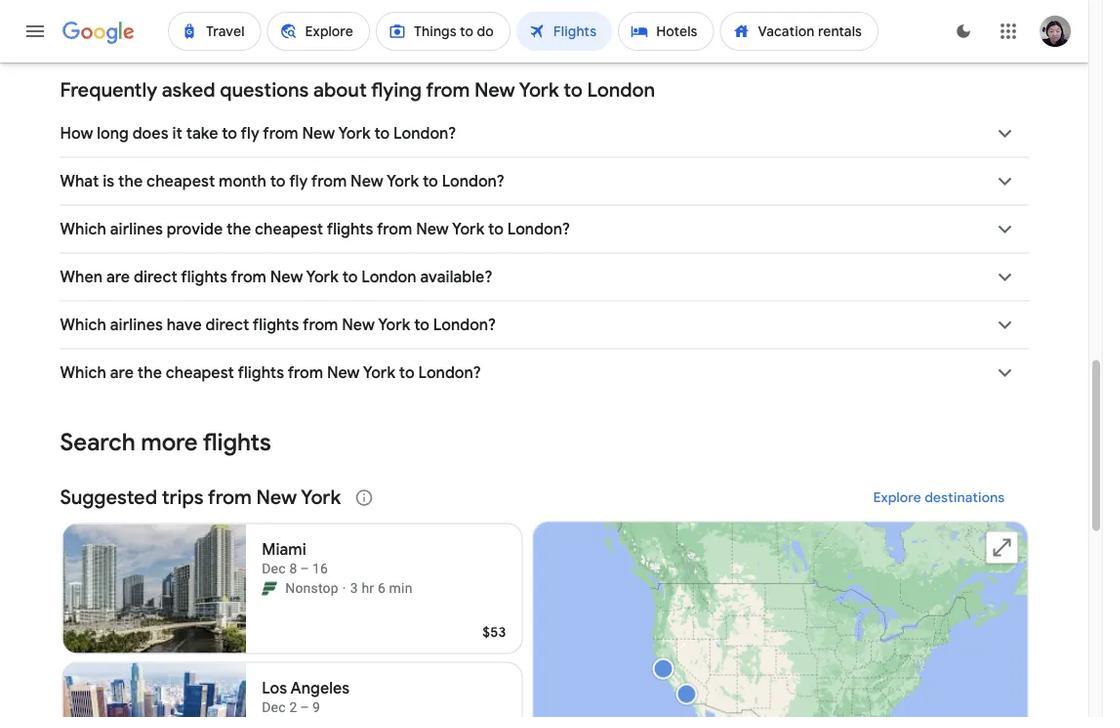 Task type: vqa. For each thing, say whether or not it's contained in the screenshot.
favorites
no



Task type: locate. For each thing, give the bounding box(es) containing it.
2 vertical spatial cheapest
[[166, 363, 234, 383]]

airlines down is
[[110, 220, 163, 240]]

2 which from the top
[[60, 315, 106, 335]]

from
[[426, 78, 470, 103], [263, 124, 299, 144], [311, 172, 347, 192], [377, 220, 413, 240], [231, 267, 267, 287], [303, 315, 338, 335], [288, 363, 323, 383], [208, 486, 252, 511]]

which
[[60, 220, 106, 240], [60, 315, 106, 335], [60, 363, 106, 383]]

are
[[106, 267, 130, 287], [110, 363, 134, 383]]

 image
[[343, 580, 346, 599]]

which up when
[[60, 220, 106, 240]]

1 vertical spatial dec
[[262, 700, 286, 716]]

0 vertical spatial are
[[106, 267, 130, 287]]

3 which from the top
[[60, 363, 106, 383]]

1 vertical spatial fly
[[289, 172, 308, 192]]

1 vertical spatial which
[[60, 315, 106, 335]]

explore
[[874, 490, 922, 507]]

3 hr 6 min
[[350, 581, 413, 597]]

0 vertical spatial london
[[588, 78, 656, 103]]

1 horizontal spatial fly
[[289, 172, 308, 192]]

airlines left have
[[110, 315, 163, 335]]

flights up suggested trips from new york
[[203, 429, 271, 458]]

dec
[[262, 561, 286, 578], [262, 700, 286, 716]]

when are direct flights from new york to london available?
[[60, 267, 493, 287]]

6
[[378, 581, 386, 597]]

airlines for provide
[[110, 220, 163, 240]]

direct up have
[[134, 267, 178, 287]]

show answer when are direct flights from new york to london available? image
[[982, 254, 1029, 301]]

hr
[[362, 581, 374, 597]]

cheapest down have
[[166, 363, 234, 383]]

fly
[[241, 124, 260, 144], [289, 172, 308, 192]]

dec up frontier image
[[262, 561, 286, 578]]

destinations
[[926, 490, 1006, 507]]

fly up which airlines provide the cheapest flights from new york to london? at the top
[[289, 172, 308, 192]]

airlines for have
[[110, 315, 163, 335]]

the right the provide
[[227, 220, 251, 240]]

fly down questions
[[241, 124, 260, 144]]

which for which airlines have direct flights from new york to london?
[[60, 315, 106, 335]]

1 airlines from the top
[[110, 220, 163, 240]]

1 horizontal spatial london
[[588, 78, 656, 103]]

london
[[588, 78, 656, 103], [362, 267, 417, 287]]

which up search
[[60, 363, 106, 383]]

frequently
[[60, 78, 157, 103]]

2 dec from the top
[[262, 700, 286, 716]]

1 vertical spatial direct
[[206, 315, 249, 335]]

0 horizontal spatial london
[[362, 267, 417, 287]]

the
[[118, 172, 143, 192], [227, 220, 251, 240], [138, 363, 162, 383]]

0 vertical spatial the
[[118, 172, 143, 192]]

new inside region
[[256, 486, 297, 511]]

0 vertical spatial cheapest
[[147, 172, 215, 192]]

1 which from the top
[[60, 220, 106, 240]]

0 vertical spatial airlines
[[110, 220, 163, 240]]

cheapest down "what is the cheapest month to fly from new york to london?"
[[255, 220, 324, 240]]

direct right have
[[206, 315, 249, 335]]

which for which airlines provide the cheapest flights from new york to london?
[[60, 220, 106, 240]]

new down "when are direct flights from new york to london available?"
[[342, 315, 375, 335]]

miami
[[262, 540, 307, 560]]

0 horizontal spatial fly
[[241, 124, 260, 144]]

flights down "what is the cheapest month to fly from new york to london?"
[[327, 220, 374, 240]]

2 vertical spatial which
[[60, 363, 106, 383]]

to
[[564, 78, 583, 103], [222, 124, 237, 144], [375, 124, 390, 144], [270, 172, 286, 192], [423, 172, 438, 192], [489, 220, 504, 240], [343, 267, 358, 287], [414, 315, 430, 335], [399, 363, 415, 383]]

0 vertical spatial which
[[60, 220, 106, 240]]

questions
[[220, 78, 309, 103]]

2 airlines from the top
[[110, 315, 163, 335]]

0 vertical spatial dec
[[262, 561, 286, 578]]

search more flights
[[60, 429, 271, 458]]

new down about
[[302, 124, 335, 144]]

cheapest down the it
[[147, 172, 215, 192]]

when
[[60, 267, 103, 287]]

cheapest
[[147, 172, 215, 192], [255, 220, 324, 240], [166, 363, 234, 383]]

3
[[350, 581, 358, 597]]

new up available?
[[416, 220, 449, 240]]

how
[[60, 124, 93, 144]]

are up search
[[110, 363, 134, 383]]

airlines
[[110, 220, 163, 240], [110, 315, 163, 335]]

are right when
[[106, 267, 130, 287]]

0 horizontal spatial direct
[[134, 267, 178, 287]]

asked
[[162, 78, 216, 103]]

new down monthly price graph. use the left or right arrow keys to navigate between the months image
[[475, 78, 516, 103]]

which down when
[[60, 315, 106, 335]]

1 dec from the top
[[262, 561, 286, 578]]

new
[[475, 78, 516, 103], [302, 124, 335, 144], [351, 172, 384, 192], [416, 220, 449, 240], [270, 267, 303, 287], [342, 315, 375, 335], [327, 363, 360, 383], [256, 486, 297, 511]]

min
[[389, 581, 413, 597]]

york
[[519, 78, 559, 103], [338, 124, 371, 144], [387, 172, 419, 192], [452, 220, 485, 240], [306, 267, 339, 287], [378, 315, 411, 335], [363, 363, 396, 383], [301, 486, 341, 511]]

it
[[172, 124, 183, 144]]

are for which
[[110, 363, 134, 383]]

cheapest for month
[[147, 172, 215, 192]]

flights
[[327, 220, 374, 240], [181, 267, 228, 287], [253, 315, 299, 335], [238, 363, 284, 383], [203, 429, 271, 458]]

fly for take
[[241, 124, 260, 144]]

about
[[314, 78, 367, 103]]

have
[[167, 315, 202, 335]]

1 vertical spatial are
[[110, 363, 134, 383]]

is
[[103, 172, 115, 192]]

1 vertical spatial the
[[227, 220, 251, 240]]

los angeles dec 2 – 9
[[262, 679, 350, 716]]

new up which airlines provide the cheapest flights from new york to london? at the top
[[351, 172, 384, 192]]

1 horizontal spatial direct
[[206, 315, 249, 335]]

the up search more flights
[[138, 363, 162, 383]]

dec down los
[[262, 700, 286, 716]]

2 vertical spatial the
[[138, 363, 162, 383]]

0 vertical spatial fly
[[241, 124, 260, 144]]

8 – 16
[[290, 561, 328, 578]]

london?
[[394, 124, 457, 144], [442, 172, 505, 192], [508, 220, 571, 240], [434, 315, 496, 335], [419, 363, 481, 383]]

0 vertical spatial direct
[[134, 267, 178, 287]]

provide
[[167, 220, 223, 240]]

new up miami
[[256, 486, 297, 511]]

nonstop
[[285, 581, 339, 597]]

1 vertical spatial airlines
[[110, 315, 163, 335]]

explore destinations button
[[851, 475, 1029, 522]]

direct
[[134, 267, 178, 287], [206, 315, 249, 335]]

the right is
[[118, 172, 143, 192]]

show answer which airlines provide the cheapest flights from new york to london? image
[[982, 206, 1029, 253]]



Task type: describe. For each thing, give the bounding box(es) containing it.
which airlines have direct flights from new york to london?
[[60, 315, 496, 335]]

take
[[186, 124, 218, 144]]

frequently asked questions about flying from new york to london
[[60, 78, 656, 103]]

2 – 9
[[290, 700, 320, 716]]

miami dec 8 – 16
[[262, 540, 328, 578]]

new down which airlines have direct flights from new york to london?
[[327, 363, 360, 383]]

$53
[[483, 624, 507, 642]]

the for flights
[[138, 363, 162, 383]]

show answer what is the cheapest month to fly from new york to london? image
[[982, 158, 1029, 205]]

flights down which airlines have direct flights from new york to london?
[[238, 363, 284, 383]]

long
[[97, 124, 129, 144]]

main menu image
[[23, 20, 47, 43]]

which airlines provide the cheapest flights from new york to london?
[[60, 220, 571, 240]]

new up which airlines have direct flights from new york to london?
[[270, 267, 303, 287]]

which are the cheapest flights from new york to london?
[[60, 363, 481, 383]]

suggested
[[60, 486, 157, 511]]

what is the cheapest month to fly from new york to london?
[[60, 172, 505, 192]]

angeles
[[291, 679, 350, 699]]

show answer which are the cheapest flights from new york to london? image
[[982, 350, 1029, 397]]

monthly price graph. use the left or right arrow keys to navigate between the months application
[[77, 0, 1013, 22]]

show answer how long does it take to fly from new york to london? image
[[982, 111, 1029, 158]]

flying
[[371, 78, 422, 103]]

suggested trips from new york
[[60, 486, 341, 511]]

dec inside miami dec 8 – 16
[[262, 561, 286, 578]]

how long does it take to fly from new york to london?
[[60, 124, 457, 144]]

dec inside los angeles dec 2 – 9
[[262, 700, 286, 716]]

trips
[[162, 486, 204, 511]]

the for month
[[118, 172, 143, 192]]

which for which are the cheapest flights from new york to london?
[[60, 363, 106, 383]]

from inside region
[[208, 486, 252, 511]]

53 US dollars text field
[[483, 624, 507, 642]]

flights down "when are direct flights from new york to london available?"
[[253, 315, 299, 335]]

what
[[60, 172, 99, 192]]

monthly price graph. use the left or right arrow keys to navigate between the months image
[[77, 0, 1013, 22]]

1 vertical spatial cheapest
[[255, 220, 324, 240]]

search
[[60, 429, 135, 458]]

change appearance image
[[941, 8, 988, 55]]

suggested trips from new york region
[[60, 475, 1029, 717]]

are for when
[[106, 267, 130, 287]]

los
[[262, 679, 287, 699]]

show answer which airlines have direct flights from new york to london? image
[[982, 302, 1029, 349]]

fly for month
[[289, 172, 308, 192]]

1 vertical spatial london
[[362, 267, 417, 287]]

does
[[133, 124, 169, 144]]

more
[[141, 429, 198, 458]]

explore destinations
[[874, 490, 1006, 507]]

cheapest for flights
[[166, 363, 234, 383]]

month
[[219, 172, 267, 192]]

flights down the provide
[[181, 267, 228, 287]]

available?
[[420, 267, 493, 287]]

york inside region
[[301, 486, 341, 511]]

frontier image
[[262, 581, 278, 597]]



